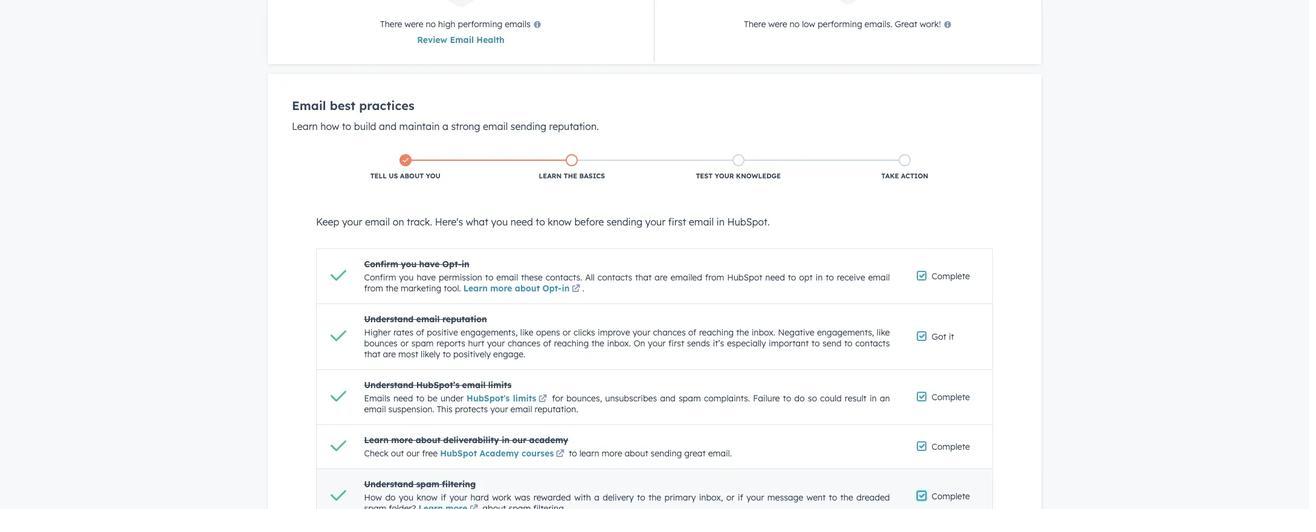 Task type: vqa. For each thing, say whether or not it's contained in the screenshot.
reputation. inside the the for bounces, unsubscribes and spam complaints. Failure to do so could result in an email suspension. This protects your email reputation.
yes



Task type: locate. For each thing, give the bounding box(es) containing it.
need right "emails"
[[394, 393, 413, 404]]

to right failure
[[783, 393, 792, 404]]

test
[[696, 172, 713, 180]]

of right rates
[[416, 327, 424, 338]]

from
[[705, 272, 725, 283], [364, 283, 383, 294]]

1 horizontal spatial inbox.
[[752, 327, 776, 338]]

0 horizontal spatial that
[[364, 349, 381, 360]]

1 horizontal spatial a
[[594, 492, 600, 503]]

email down "test"
[[689, 216, 714, 228]]

have down confirm you have opt-in
[[417, 272, 436, 283]]

1 vertical spatial about
[[416, 435, 441, 446]]

list
[[293, 145, 1018, 190]]

1 vertical spatial need
[[766, 272, 785, 283]]

of left clicks
[[543, 338, 552, 349]]

contacts
[[598, 272, 633, 283], [856, 338, 890, 349]]

and down practices
[[379, 120, 397, 132]]

0 vertical spatial more
[[491, 283, 512, 294]]

more left the these
[[491, 283, 512, 294]]

email right the hubspot's
[[511, 404, 532, 415]]

review
[[417, 34, 448, 45]]

learn how to build and maintain a strong email sending reputation.
[[292, 120, 599, 132]]

the
[[386, 283, 398, 294], [737, 327, 749, 338], [592, 338, 605, 349], [649, 492, 662, 503], [841, 492, 854, 503]]

1 vertical spatial understand
[[364, 380, 414, 391]]

1 horizontal spatial were
[[769, 19, 788, 30]]

limits left the "for"
[[513, 393, 537, 404]]

spam inside how do you know if your hard work was rewarded with a delivery to the primary inbox, or if your message went to the dreaded spam folder?
[[364, 503, 387, 509]]

these
[[521, 272, 543, 283]]

your
[[342, 216, 362, 228], [645, 216, 666, 228], [633, 327, 651, 338], [487, 338, 505, 349], [648, 338, 666, 349], [490, 404, 508, 415], [450, 492, 467, 503], [747, 492, 765, 503]]

your inside for bounces, unsubscribes and spam complaints. failure to do so could result in an email suspension. this protects your email reputation.
[[490, 404, 508, 415]]

do inside for bounces, unsubscribes and spam complaints. failure to do so could result in an email suspension. this protects your email reputation.
[[795, 393, 805, 404]]

1 were from the left
[[405, 19, 424, 30]]

or right bounces
[[401, 338, 409, 349]]

here's
[[435, 216, 463, 228]]

1 confirm from the top
[[364, 259, 398, 270]]

contacts right send
[[856, 338, 890, 349]]

email
[[450, 34, 474, 45], [292, 98, 326, 113]]

1 horizontal spatial performing
[[818, 19, 863, 30]]

strong
[[451, 120, 480, 132]]

under
[[441, 393, 464, 404]]

2 complete from the top
[[932, 392, 970, 403]]

0 horizontal spatial sending
[[511, 120, 547, 132]]

0 vertical spatial contacts
[[598, 272, 633, 283]]

1 horizontal spatial email
[[450, 34, 474, 45]]

there left low
[[744, 19, 766, 30]]

1 horizontal spatial if
[[738, 492, 744, 503]]

1 horizontal spatial need
[[511, 216, 533, 228]]

0 horizontal spatial if
[[441, 492, 446, 503]]

1 horizontal spatial there
[[744, 19, 766, 30]]

reputation. up academy
[[535, 404, 578, 415]]

0 horizontal spatial our
[[407, 448, 420, 459]]

engagements, right negative
[[817, 327, 875, 338]]

confirm inside confirm you have permission to email these contacts. all contacts that are emailed from hubspot need to opt in to receive email from the marketing tool.
[[364, 272, 396, 283]]

0 horizontal spatial no
[[426, 19, 436, 30]]

understand for understand email reputation higher rates of positive engagements, like opens or clicks improve your chances of reaching the inbox. negative engagements, like bounces or spam reports hurt your chances of reaching the inbox. on your first sends it's especially important to send to contacts that are most likely to positively engage.
[[364, 314, 414, 325]]

folder?
[[389, 503, 416, 509]]

in right opt
[[816, 272, 823, 283]]

that down higher
[[364, 349, 381, 360]]

first
[[668, 216, 686, 228], [669, 338, 685, 349]]

2 no from the left
[[790, 19, 800, 30]]

need
[[511, 216, 533, 228], [766, 272, 785, 283], [394, 393, 413, 404]]

are inside 'understand email reputation higher rates of positive engagements, like opens or clicks improve your chances of reaching the inbox. negative engagements, like bounces or spam reports hurt your chances of reaching the inbox. on your first sends it's especially important to send to contacts that are most likely to positively engage.'
[[383, 349, 396, 360]]

emails
[[364, 393, 390, 404]]

contacts.
[[546, 272, 582, 283]]

2 were from the left
[[769, 19, 788, 30]]

1 horizontal spatial opt-
[[543, 283, 562, 294]]

and right unsubscribes
[[660, 393, 676, 404]]

opt- left '.'
[[543, 283, 562, 294]]

1 horizontal spatial about
[[515, 283, 540, 294]]

0 vertical spatial understand
[[364, 314, 414, 325]]

in inside for bounces, unsubscribes and spam complaints. failure to do so could result in an email suspension. this protects your email reputation.
[[870, 393, 877, 404]]

2 vertical spatial about
[[625, 448, 649, 459]]

2 horizontal spatial or
[[727, 492, 735, 503]]

2 horizontal spatial of
[[689, 327, 697, 338]]

protects
[[455, 404, 488, 415]]

action
[[901, 172, 929, 180]]

need left opt
[[766, 272, 785, 283]]

best
[[330, 98, 356, 113]]

1 there from the left
[[380, 19, 402, 30]]

0 horizontal spatial there
[[380, 19, 402, 30]]

1 vertical spatial and
[[660, 393, 676, 404]]

0 horizontal spatial and
[[379, 120, 397, 132]]

1 vertical spatial limits
[[513, 393, 537, 404]]

0 vertical spatial hubspot
[[727, 272, 763, 283]]

are
[[655, 272, 668, 283], [383, 349, 396, 360]]

learn up check
[[364, 435, 389, 446]]

1 vertical spatial have
[[417, 272, 436, 283]]

of
[[416, 327, 424, 338], [689, 327, 697, 338], [543, 338, 552, 349]]

complete for .
[[932, 271, 970, 282]]

2 horizontal spatial more
[[602, 448, 622, 459]]

0 vertical spatial confirm
[[364, 259, 398, 270]]

1 engagements, from the left
[[461, 327, 518, 338]]

link opens in a new window image
[[572, 285, 580, 294], [572, 285, 580, 294], [539, 395, 547, 404], [539, 395, 547, 404], [556, 450, 565, 459], [470, 505, 478, 509], [470, 505, 478, 509]]

primary
[[665, 492, 696, 503]]

1 no from the left
[[426, 19, 436, 30]]

3 understand from the top
[[364, 479, 414, 490]]

confirm down on
[[364, 259, 398, 270]]

1 horizontal spatial more
[[491, 283, 512, 294]]

1 vertical spatial reputation.
[[535, 404, 578, 415]]

the left marketing
[[386, 283, 398, 294]]

of left it's
[[689, 327, 697, 338]]

a left strong
[[443, 120, 449, 132]]

contacts inside confirm you have permission to email these contacts. all contacts that are emailed from hubspot need to opt in to receive email from the marketing tool.
[[598, 272, 633, 283]]

in left hubspot.
[[717, 216, 725, 228]]

this
[[437, 404, 453, 415]]

sends
[[687, 338, 710, 349]]

there left high
[[380, 19, 402, 30]]

1 vertical spatial contacts
[[856, 338, 890, 349]]

likely
[[421, 349, 440, 360]]

2 performing from the left
[[818, 19, 863, 30]]

like
[[520, 327, 534, 338], [877, 327, 890, 338]]

if right the inbox,
[[738, 492, 744, 503]]

0 horizontal spatial more
[[391, 435, 413, 446]]

tell us about you button
[[322, 152, 489, 183]]

sending left great
[[651, 448, 682, 459]]

no up review
[[426, 19, 436, 30]]

about left contacts.
[[515, 283, 540, 294]]

opt
[[799, 272, 813, 283]]

result
[[845, 393, 867, 404]]

learn right tool.
[[464, 283, 488, 294]]

0 vertical spatial do
[[795, 393, 805, 404]]

hubspot
[[727, 272, 763, 283], [440, 448, 477, 459]]

or left clicks
[[563, 327, 571, 338]]

2 horizontal spatial about
[[625, 448, 649, 459]]

out
[[391, 448, 404, 459]]

opt- up permission
[[442, 259, 462, 270]]

filtering
[[442, 479, 476, 490]]

our right out
[[407, 448, 420, 459]]

reputation. inside for bounces, unsubscribes and spam complaints. failure to do so could result in an email suspension. this protects your email reputation.
[[535, 404, 578, 415]]

it's
[[713, 338, 725, 349]]

0 vertical spatial have
[[419, 259, 440, 270]]

2 if from the left
[[738, 492, 744, 503]]

1 horizontal spatial contacts
[[856, 338, 890, 349]]

1 horizontal spatial and
[[660, 393, 676, 404]]

to right send
[[845, 338, 853, 349]]

no
[[426, 19, 436, 30], [790, 19, 800, 30]]

to right how
[[342, 120, 351, 132]]

know left before
[[548, 216, 572, 228]]

list containing tell us about you
[[293, 145, 1018, 190]]

0 horizontal spatial contacts
[[598, 272, 633, 283]]

great
[[685, 448, 706, 459]]

1 horizontal spatial from
[[705, 272, 725, 283]]

0 horizontal spatial limits
[[488, 380, 512, 391]]

spam left reports
[[412, 338, 434, 349]]

foundational_skills list item
[[489, 152, 655, 183]]

0 vertical spatial need
[[511, 216, 533, 228]]

email inside button
[[450, 34, 474, 45]]

engage.
[[493, 349, 526, 360]]

0 vertical spatial know
[[548, 216, 572, 228]]

courses
[[522, 448, 554, 459]]

0 vertical spatial reputation.
[[549, 120, 599, 132]]

that left emailed
[[635, 272, 652, 283]]

that
[[635, 272, 652, 283], [364, 349, 381, 360]]

1 vertical spatial confirm
[[364, 272, 396, 283]]

1 horizontal spatial hubspot
[[727, 272, 763, 283]]

inbox. left the on
[[607, 338, 631, 349]]

2 like from the left
[[877, 327, 890, 338]]

email up how
[[292, 98, 326, 113]]

1 horizontal spatial no
[[790, 19, 800, 30]]

1 vertical spatial do
[[385, 492, 396, 503]]

to inside for bounces, unsubscribes and spam complaints. failure to do so could result in an email suspension. this protects your email reputation.
[[783, 393, 792, 404]]

3 complete from the top
[[932, 441, 970, 452]]

learn for learn more about opt-in
[[464, 283, 488, 294]]

2 horizontal spatial need
[[766, 272, 785, 283]]

2 confirm from the top
[[364, 272, 396, 283]]

first left sends
[[669, 338, 685, 349]]

need right what
[[511, 216, 533, 228]]

performing
[[458, 19, 503, 30], [818, 19, 863, 30]]

1 horizontal spatial reaching
[[699, 327, 734, 338]]

be
[[428, 393, 438, 404]]

like left 'opens'
[[520, 327, 534, 338]]

spam left folder?
[[364, 503, 387, 509]]

emails
[[505, 19, 531, 30]]

have for opt-
[[419, 259, 440, 270]]

are left emailed
[[655, 272, 668, 283]]

1 complete from the top
[[932, 271, 970, 282]]

reputation.
[[549, 120, 599, 132], [535, 404, 578, 415]]

to right the went
[[829, 492, 838, 503]]

in up hubspot academy courses link
[[502, 435, 510, 446]]

0 horizontal spatial opt-
[[442, 259, 462, 270]]

a
[[443, 120, 449, 132], [594, 492, 600, 503]]

opt-
[[442, 259, 462, 270], [543, 283, 562, 294]]

2 engagements, from the left
[[817, 327, 875, 338]]

1 vertical spatial more
[[391, 435, 413, 446]]

our up hubspot academy courses link
[[512, 435, 527, 446]]

are left most
[[383, 349, 396, 360]]

1 horizontal spatial are
[[655, 272, 668, 283]]

2 vertical spatial sending
[[651, 448, 682, 459]]

about
[[515, 283, 540, 294], [416, 435, 441, 446], [625, 448, 649, 459]]

on
[[393, 216, 404, 228]]

so
[[808, 393, 817, 404]]

sending right before
[[607, 216, 643, 228]]

review email health button
[[417, 33, 505, 47]]

0 horizontal spatial learn
[[292, 120, 318, 132]]

need inside confirm you have permission to email these contacts. all contacts that are emailed from hubspot need to opt in to receive email from the marketing tool.
[[766, 272, 785, 283]]

reaching
[[699, 327, 734, 338], [554, 338, 589, 349]]

suspension.
[[388, 404, 435, 415]]

you
[[491, 216, 508, 228], [401, 259, 417, 270], [399, 272, 414, 283], [399, 492, 414, 503]]

email down there were no high performing emails
[[450, 34, 474, 45]]

0 horizontal spatial from
[[364, 283, 383, 294]]

have inside confirm you have permission to email these contacts. all contacts that are emailed from hubspot need to opt in to receive email from the marketing tool.
[[417, 272, 436, 283]]

practices
[[359, 98, 415, 113]]

0 vertical spatial that
[[635, 272, 652, 283]]

performing up health
[[458, 19, 503, 30]]

2 vertical spatial learn
[[364, 435, 389, 446]]

email up "positive"
[[416, 314, 440, 325]]

0 vertical spatial learn
[[292, 120, 318, 132]]

0 horizontal spatial do
[[385, 492, 396, 503]]

to right likely
[[443, 349, 451, 360]]

to right link opens in a new window image on the bottom left
[[569, 448, 577, 459]]

know inside how do you know if your hard work was rewarded with a delivery to the primary inbox, or if your message went to the dreaded spam folder?
[[417, 492, 438, 503]]

0 horizontal spatial need
[[394, 393, 413, 404]]

have for permission
[[417, 272, 436, 283]]

to left opt
[[788, 272, 797, 283]]

limits up hubspot's limits
[[488, 380, 512, 391]]

1 horizontal spatial do
[[795, 393, 805, 404]]

about for opt-
[[515, 283, 540, 294]]

engagements, up positively
[[461, 327, 518, 338]]

or
[[563, 327, 571, 338], [401, 338, 409, 349], [727, 492, 735, 503]]

hubspot down learn more about deliverability in our academy
[[440, 448, 477, 459]]

you up marketing
[[401, 259, 417, 270]]

free
[[422, 448, 438, 459]]

our
[[512, 435, 527, 446], [407, 448, 420, 459]]

to learn more about sending great email.
[[567, 448, 732, 459]]

email
[[483, 120, 508, 132], [365, 216, 390, 228], [689, 216, 714, 228], [497, 272, 518, 283], [868, 272, 890, 283], [416, 314, 440, 325], [462, 380, 486, 391], [364, 404, 386, 415], [511, 404, 532, 415]]

2 vertical spatial understand
[[364, 479, 414, 490]]

contacts right all
[[598, 272, 633, 283]]

inbox. left negative
[[752, 327, 776, 338]]

us
[[389, 172, 398, 180]]

1 horizontal spatial learn
[[364, 435, 389, 446]]

0 horizontal spatial engagements,
[[461, 327, 518, 338]]

like right send
[[877, 327, 890, 338]]

marketing
[[401, 283, 442, 294]]

tell us about you
[[370, 172, 441, 180]]

chances left sends
[[653, 327, 686, 338]]

inbox,
[[699, 492, 723, 503]]

keep
[[316, 216, 339, 228]]

confirm down confirm you have opt-in
[[364, 272, 396, 283]]

a right with
[[594, 492, 600, 503]]

with
[[574, 492, 591, 503]]

about up free
[[416, 435, 441, 446]]

link opens in a new window image
[[556, 450, 565, 459]]

understand up "emails"
[[364, 380, 414, 391]]

are inside confirm you have permission to email these contacts. all contacts that are emailed from hubspot need to opt in to receive email from the marketing tool.
[[655, 272, 668, 283]]

0 horizontal spatial inbox.
[[607, 338, 631, 349]]

to right delivery
[[637, 492, 646, 503]]

1 performing from the left
[[458, 19, 503, 30]]

how do you know if your hard work was rewarded with a delivery to the primary inbox, or if your message went to the dreaded spam folder?
[[364, 492, 890, 509]]

1 vertical spatial a
[[594, 492, 600, 503]]

more right learn
[[602, 448, 622, 459]]

to left send
[[812, 338, 820, 349]]

2 there from the left
[[744, 19, 766, 30]]

reports
[[437, 338, 465, 349]]

your
[[715, 172, 734, 180]]

performing right low
[[818, 19, 863, 30]]

1 vertical spatial that
[[364, 349, 381, 360]]

0 vertical spatial and
[[379, 120, 397, 132]]

or inside how do you know if your hard work was rewarded with a delivery to the primary inbox, or if your message went to the dreaded spam folder?
[[727, 492, 735, 503]]

more for learn more about deliverability in our academy
[[391, 435, 413, 446]]

spam inside 'understand email reputation higher rates of positive engagements, like opens or clicks improve your chances of reaching the inbox. negative engagements, like bounces or spam reports hurt your chances of reaching the inbox. on your first sends it's especially important to send to contacts that are most likely to positively engage.'
[[412, 338, 434, 349]]

you down understand spam filtering
[[399, 492, 414, 503]]

about right learn
[[625, 448, 649, 459]]

hubspot academy courses
[[440, 448, 554, 459]]

know down understand spam filtering
[[417, 492, 438, 503]]

2 understand from the top
[[364, 380, 414, 391]]

hubspot down hubspot.
[[727, 272, 763, 283]]

1 vertical spatial hubspot
[[440, 448, 477, 459]]

more
[[491, 283, 512, 294], [391, 435, 413, 446], [602, 448, 622, 459]]

from up higher
[[364, 283, 383, 294]]

understand inside 'understand email reputation higher rates of positive engagements, like opens or clicks improve your chances of reaching the inbox. negative engagements, like bounces or spam reports hurt your chances of reaching the inbox. on your first sends it's especially important to send to contacts that are most likely to positively engage.'
[[364, 314, 414, 325]]

hubspot.
[[728, 216, 770, 228]]

spam left complaints.
[[679, 393, 701, 404]]

in left an on the bottom right of the page
[[870, 393, 877, 404]]

rewarded
[[534, 492, 571, 503]]

reputation. up "foundational_skills" list item at the top
[[549, 120, 599, 132]]

have up marketing
[[419, 259, 440, 270]]

1 horizontal spatial that
[[635, 272, 652, 283]]

1 horizontal spatial like
[[877, 327, 890, 338]]

more up check out our free
[[391, 435, 413, 446]]

2 horizontal spatial learn
[[464, 283, 488, 294]]

engagements,
[[461, 327, 518, 338], [817, 327, 875, 338]]

do right how
[[385, 492, 396, 503]]

performing for low
[[818, 19, 863, 30]]

more for learn more about opt-in
[[491, 283, 512, 294]]

0 vertical spatial opt-
[[442, 259, 462, 270]]

0 horizontal spatial were
[[405, 19, 424, 30]]

dreaded
[[857, 492, 890, 503]]

sending up learn
[[511, 120, 547, 132]]

maintain
[[399, 120, 440, 132]]

0 vertical spatial about
[[515, 283, 540, 294]]

1 vertical spatial learn
[[464, 283, 488, 294]]

1 understand from the top
[[364, 314, 414, 325]]

chances right hurt
[[508, 338, 541, 349]]

1 vertical spatial know
[[417, 492, 438, 503]]

0 horizontal spatial like
[[520, 327, 534, 338]]

delivery
[[603, 492, 634, 503]]

no for low
[[790, 19, 800, 30]]

first inside 'understand email reputation higher rates of positive engagements, like opens or clicks improve your chances of reaching the inbox. negative engagements, like bounces or spam reports hurt your chances of reaching the inbox. on your first sends it's especially important to send to contacts that are most likely to positively engage.'
[[669, 338, 685, 349]]

1 vertical spatial our
[[407, 448, 420, 459]]

understand up how
[[364, 479, 414, 490]]

learn the basics
[[539, 172, 605, 180]]

1 vertical spatial email
[[292, 98, 326, 113]]

1 like from the left
[[520, 327, 534, 338]]



Task type: describe. For each thing, give the bounding box(es) containing it.
performing for high
[[458, 19, 503, 30]]

could
[[820, 393, 842, 404]]

do inside how do you know if your hard work was rewarded with a delivery to the primary inbox, or if your message went to the dreaded spam folder?
[[385, 492, 396, 503]]

were for high
[[405, 19, 424, 30]]

no for high
[[426, 19, 436, 30]]

hubspot's
[[416, 380, 460, 391]]

to right permission
[[485, 272, 494, 283]]

emailed
[[671, 272, 703, 283]]

complete for for bounces, unsubscribes and spam complaints. failure to do so could result in an email suspension. this protects your email reputation.
[[932, 392, 970, 403]]

confirm you have permission to email these contacts. all contacts that are emailed from hubspot need to opt in to receive email from the marketing tool.
[[364, 272, 890, 294]]

hubspot's limits link
[[467, 393, 549, 404]]

confirm for confirm you have permission to email these contacts. all contacts that are emailed from hubspot need to opt in to receive email from the marketing tool.
[[364, 272, 396, 283]]

keep your email on track. here's what you need to know before sending your first email in hubspot.
[[316, 216, 770, 228]]

4 complete from the top
[[932, 491, 970, 502]]

on
[[634, 338, 645, 349]]

there for there were no high performing emails
[[380, 19, 402, 30]]

a inside how do you know if your hard work was rewarded with a delivery to the primary inbox, or if your message went to the dreaded spam folder?
[[594, 492, 600, 503]]

0 horizontal spatial chances
[[508, 338, 541, 349]]

understand spam filtering
[[364, 479, 476, 490]]

opt- for have
[[442, 259, 462, 270]]

to left receive
[[826, 272, 834, 283]]

0 horizontal spatial email
[[292, 98, 326, 113]]

that inside confirm you have permission to email these contacts. all contacts that are emailed from hubspot need to opt in to receive email from the marketing tool.
[[635, 272, 652, 283]]

there for there were no low performing emails. great work!
[[744, 19, 766, 30]]

about for deliverability
[[416, 435, 441, 446]]

1 horizontal spatial chances
[[653, 327, 686, 338]]

take action
[[882, 172, 929, 180]]

0 vertical spatial limits
[[488, 380, 512, 391]]

review email health
[[417, 34, 505, 45]]

especially
[[727, 338, 766, 349]]

learn more about deliverability in our academy
[[364, 435, 569, 446]]

academy
[[529, 435, 569, 446]]

take action button
[[822, 152, 989, 183]]

track.
[[407, 216, 432, 228]]

that inside 'understand email reputation higher rates of positive engagements, like opens or clicks improve your chances of reaching the inbox. negative engagements, like bounces or spam reports hurt your chances of reaching the inbox. on your first sends it's especially important to send to contacts that are most likely to positively engage.'
[[364, 349, 381, 360]]

2 vertical spatial need
[[394, 393, 413, 404]]

for
[[552, 393, 564, 404]]

you
[[426, 172, 441, 180]]

in inside confirm you have permission to email these contacts. all contacts that are emailed from hubspot need to opt in to receive email from the marketing tool.
[[816, 272, 823, 283]]

how
[[321, 120, 339, 132]]

the inside confirm you have permission to email these contacts. all contacts that are emailed from hubspot need to opt in to receive email from the marketing tool.
[[386, 283, 398, 294]]

opens
[[536, 327, 560, 338]]

negative
[[778, 327, 815, 338]]

0 vertical spatial our
[[512, 435, 527, 446]]

1 if from the left
[[441, 492, 446, 503]]

the left primary in the right of the page
[[649, 492, 662, 503]]

email left suspension. at the left
[[364, 404, 386, 415]]

to down learn
[[536, 216, 545, 228]]

in left '.'
[[562, 283, 570, 294]]

got it
[[932, 331, 955, 342]]

for bounces, unsubscribes and spam complaints. failure to do so could result in an email suspension. this protects your email reputation.
[[364, 393, 890, 415]]

1 horizontal spatial or
[[563, 327, 571, 338]]

went
[[807, 492, 826, 503]]

how
[[364, 492, 382, 503]]

the left the on
[[592, 338, 605, 349]]

the right it's
[[737, 327, 749, 338]]

0 vertical spatial first
[[668, 216, 686, 228]]

unsubscribes
[[605, 393, 657, 404]]

bounces
[[364, 338, 398, 349]]

2 horizontal spatial sending
[[651, 448, 682, 459]]

2 vertical spatial more
[[602, 448, 622, 459]]

receive
[[837, 272, 866, 283]]

hubspot's limits
[[467, 393, 537, 404]]

work
[[492, 492, 512, 503]]

was
[[515, 492, 530, 503]]

failure
[[753, 393, 780, 404]]

about
[[400, 172, 424, 180]]

link opens in a new window image inside hubspot academy courses link
[[556, 450, 565, 459]]

you inside confirm you have permission to email these contacts. all contacts that are emailed from hubspot need to opt in to receive email from the marketing tool.
[[399, 272, 414, 283]]

email left on
[[365, 216, 390, 228]]

got
[[932, 331, 947, 342]]

complaints.
[[704, 393, 750, 404]]

email left the these
[[497, 272, 518, 283]]

tell
[[370, 172, 387, 180]]

learn
[[580, 448, 600, 459]]

0 vertical spatial sending
[[511, 120, 547, 132]]

understand for understand spam filtering
[[364, 479, 414, 490]]

hard
[[471, 492, 489, 503]]

check
[[364, 448, 389, 459]]

contacts inside 'understand email reputation higher rates of positive engagements, like opens or clicks improve your chances of reaching the inbox. negative engagements, like bounces or spam reports hurt your chances of reaching the inbox. on your first sends it's especially important to send to contacts that are most likely to positively engage.'
[[856, 338, 890, 349]]

permission
[[439, 272, 482, 283]]

learn more about opt-in
[[464, 283, 570, 294]]

learn more about opt-in link
[[464, 283, 582, 294]]

what
[[466, 216, 489, 228]]

in up permission
[[462, 259, 470, 270]]

send
[[823, 338, 842, 349]]

spam inside for bounces, unsubscribes and spam complaints. failure to do so could result in an email suspension. this protects your email reputation.
[[679, 393, 701, 404]]

1 horizontal spatial limits
[[513, 393, 537, 404]]

high
[[438, 19, 456, 30]]

there were no high performing emails
[[380, 19, 531, 30]]

0 vertical spatial a
[[443, 120, 449, 132]]

hubspot academy courses link
[[440, 448, 567, 459]]

email right receive
[[868, 272, 890, 283]]

email.
[[708, 448, 732, 459]]

positive
[[427, 327, 458, 338]]

were for low
[[769, 19, 788, 30]]

confirm you have opt-in
[[364, 259, 470, 270]]

knowledge
[[736, 172, 781, 180]]

1 horizontal spatial know
[[548, 216, 572, 228]]

.
[[582, 283, 584, 294]]

learn for learn more about deliverability in our academy
[[364, 435, 389, 446]]

you right what
[[491, 216, 508, 228]]

complete for to learn more about sending great email.
[[932, 441, 970, 452]]

test your knowledge
[[696, 172, 781, 180]]

check out our free
[[364, 448, 440, 459]]

learn for learn how to build and maintain a strong email sending reputation.
[[292, 120, 318, 132]]

rates
[[394, 327, 414, 338]]

emails need to be under
[[364, 393, 467, 404]]

1 vertical spatial sending
[[607, 216, 643, 228]]

0 horizontal spatial hubspot
[[440, 448, 477, 459]]

tool.
[[444, 283, 461, 294]]

before
[[575, 216, 604, 228]]

health
[[477, 34, 505, 45]]

hubspot inside confirm you have permission to email these contacts. all contacts that are emailed from hubspot need to opt in to receive email from the marketing tool.
[[727, 272, 763, 283]]

you inside how do you know if your hard work was rewarded with a delivery to the primary inbox, or if your message went to the dreaded spam folder?
[[399, 492, 414, 503]]

spam down free
[[416, 479, 440, 490]]

and inside for bounces, unsubscribes and spam complaints. failure to do so could result in an email suspension. this protects your email reputation.
[[660, 393, 676, 404]]

deliverability
[[443, 435, 499, 446]]

email up the hubspot's
[[462, 380, 486, 391]]

0 horizontal spatial of
[[416, 327, 424, 338]]

work!
[[920, 19, 941, 30]]

understand hubspot's email limits
[[364, 380, 512, 391]]

opt- for about
[[543, 283, 562, 294]]

build
[[354, 120, 376, 132]]

the
[[564, 172, 578, 180]]

0 horizontal spatial or
[[401, 338, 409, 349]]

important
[[769, 338, 809, 349]]

to left be
[[416, 393, 425, 404]]

take
[[882, 172, 899, 180]]

academy
[[480, 448, 519, 459]]

0 horizontal spatial reaching
[[554, 338, 589, 349]]

test your knowledge button
[[655, 152, 822, 183]]

great
[[895, 19, 918, 30]]

email right strong
[[483, 120, 508, 132]]

email inside 'understand email reputation higher rates of positive engagements, like opens or clicks improve your chances of reaching the inbox. negative engagements, like bounces or spam reports hurt your chances of reaching the inbox. on your first sends it's especially important to send to contacts that are most likely to positively engage.'
[[416, 314, 440, 325]]

low
[[802, 19, 816, 30]]

most
[[398, 349, 418, 360]]

1 horizontal spatial of
[[543, 338, 552, 349]]

there were no low performing emails. great work!
[[744, 19, 941, 30]]

understand for understand hubspot's email limits
[[364, 380, 414, 391]]

learn
[[539, 172, 562, 180]]

an
[[880, 393, 890, 404]]

higher
[[364, 327, 391, 338]]

confirm for confirm you have opt-in
[[364, 259, 398, 270]]

the left dreaded
[[841, 492, 854, 503]]



